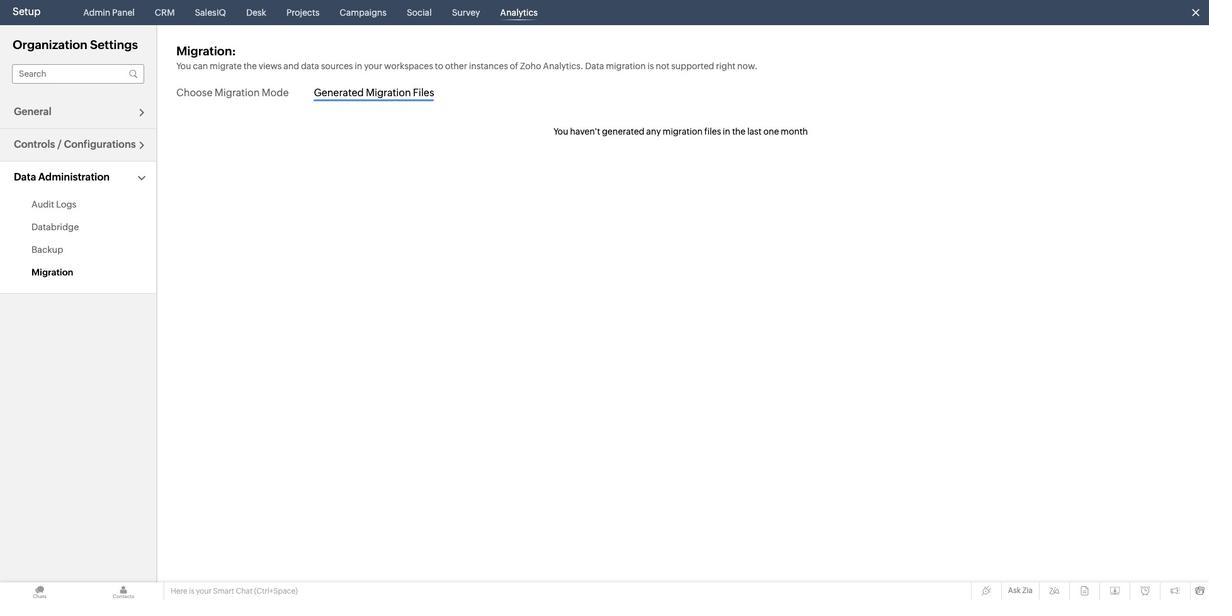 Task type: locate. For each thing, give the bounding box(es) containing it.
survey
[[452, 8, 480, 18]]

your
[[196, 588, 212, 597]]

zia
[[1023, 587, 1033, 596]]

survey link
[[447, 0, 485, 25]]

is
[[189, 588, 194, 597]]

social link
[[402, 0, 437, 25]]

ask
[[1008, 587, 1021, 596]]

campaigns link
[[335, 0, 392, 25]]

projects link
[[281, 0, 325, 25]]

(ctrl+space)
[[254, 588, 298, 597]]

social
[[407, 8, 432, 18]]

panel
[[112, 8, 135, 18]]



Task type: vqa. For each thing, say whether or not it's contained in the screenshot.
"setup"
yes



Task type: describe. For each thing, give the bounding box(es) containing it.
desk link
[[241, 0, 271, 25]]

crm
[[155, 8, 175, 18]]

admin
[[83, 8, 110, 18]]

desk
[[246, 8, 266, 18]]

salesiq
[[195, 8, 226, 18]]

ask zia
[[1008, 587, 1033, 596]]

projects
[[286, 8, 320, 18]]

chats image
[[0, 583, 79, 601]]

campaigns
[[340, 8, 387, 18]]

analytics link
[[495, 0, 543, 25]]

admin panel
[[83, 8, 135, 18]]

contacts image
[[84, 583, 163, 601]]

salesiq link
[[190, 0, 231, 25]]

here
[[171, 588, 187, 597]]

chat
[[236, 588, 253, 597]]

here is your smart chat (ctrl+space)
[[171, 588, 298, 597]]

admin panel link
[[78, 0, 140, 25]]

smart
[[213, 588, 234, 597]]

crm link
[[150, 0, 180, 25]]

analytics
[[500, 8, 538, 18]]

setup
[[13, 6, 41, 18]]



